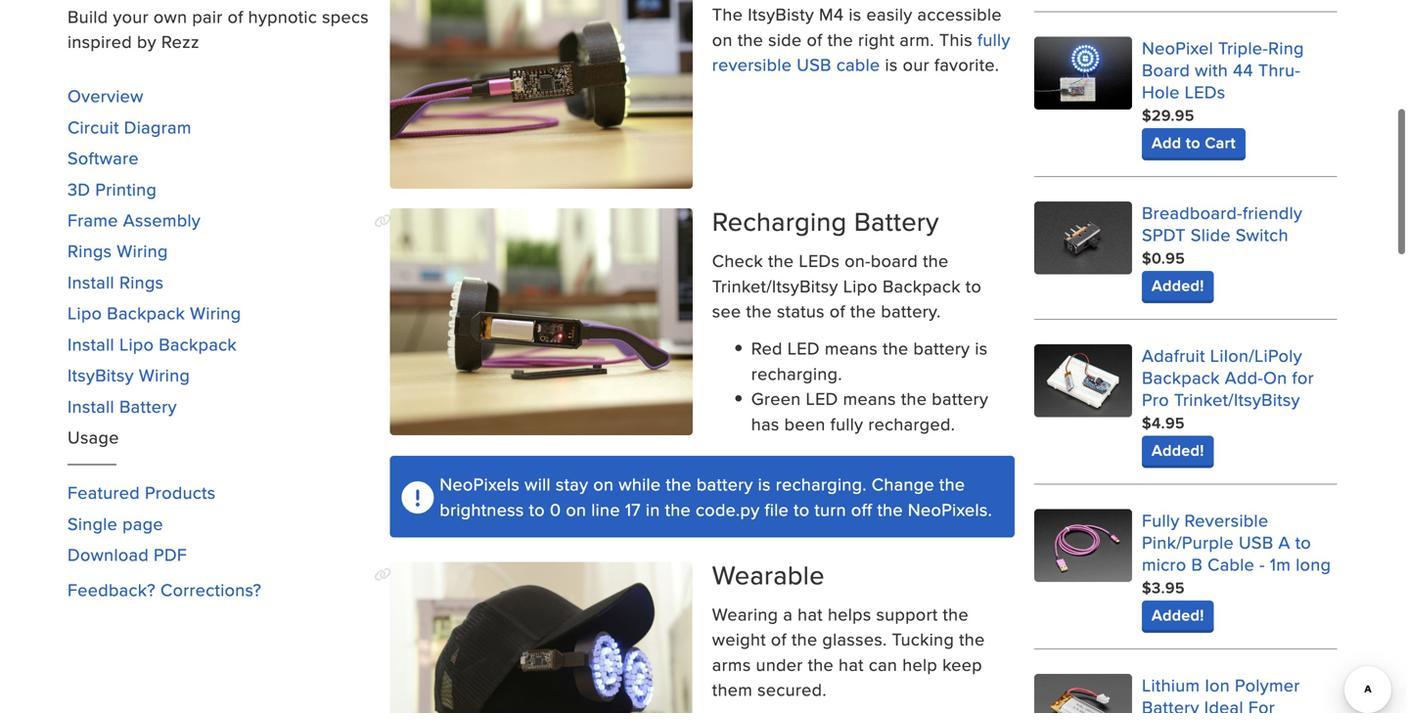Task type: describe. For each thing, give the bounding box(es) containing it.
fully
[[1143, 508, 1180, 533]]

$0.95
[[1143, 247, 1186, 270]]

fully reversible pink/purple usb a to micro b cable image
[[1035, 509, 1133, 583]]

1 horizontal spatial on
[[594, 472, 614, 497]]

usage link
[[68, 425, 119, 450]]

-
[[1260, 552, 1266, 577]]

a
[[784, 602, 793, 627]]

friendly
[[1243, 200, 1303, 225]]

guide resources element
[[68, 471, 370, 578]]

to inside fully reversible pink/purple usb a to micro b cable - 1m long $3.95 added!
[[1296, 530, 1312, 555]]

lithium ion polymer battery ideal fo
[[1143, 673, 1337, 714]]

micro
[[1143, 552, 1187, 577]]

on
[[1264, 365, 1288, 390]]

backpack up install lipo backpack link
[[107, 301, 185, 326]]

led_pixels_itsy usb.jpg image
[[390, 0, 693, 189]]

ring
[[1269, 35, 1305, 60]]

leds inside neopixel triple-ring board with 44 thru- hole leds $29.95 add to cart
[[1185, 79, 1226, 104]]

single page link
[[68, 511, 163, 536]]

accessible
[[918, 2, 1002, 26]]

lipo inside recharging battery check the leds on-board the trinket/itsybitsy lipo backpack to see the status of the battery.
[[844, 273, 878, 298]]

battery.
[[882, 299, 942, 324]]

assembly
[[123, 208, 201, 233]]

install battery link
[[68, 394, 177, 419]]

corrections?
[[161, 578, 262, 602]]

breadboard-friendly spdt slide switch link
[[1143, 200, 1303, 247]]

adafruit liion/lipoly backpack soldered onto a pro trinket, plugged into a solderless breadboard. image
[[1035, 344, 1133, 418]]

recharged.
[[869, 412, 956, 437]]

software link
[[68, 145, 139, 170]]

is inside the itsybisty m4 is easily accessible on the side of the right arm. this
[[849, 2, 862, 26]]

inspired
[[68, 29, 132, 54]]

right
[[859, 27, 895, 52]]

off
[[852, 497, 873, 522]]

the down change
[[878, 497, 904, 522]]

under
[[756, 652, 803, 677]]

for
[[1293, 365, 1315, 390]]

lipo backpack wiring link
[[68, 301, 241, 326]]

this
[[940, 27, 973, 52]]

reversible
[[1185, 508, 1269, 533]]

weight
[[713, 627, 767, 652]]

adafruit
[[1143, 343, 1206, 368]]

1m
[[1271, 552, 1292, 577]]

added! link for added!
[[1143, 271, 1215, 300]]

2 vertical spatial lipo
[[119, 332, 154, 357]]

2 vertical spatial wiring
[[139, 363, 190, 388]]

added! inside fully reversible pink/purple usb a to micro b cable - 1m long $3.95 added!
[[1152, 604, 1205, 627]]

a
[[1279, 530, 1291, 555]]

arms
[[713, 652, 752, 677]]

1 vertical spatial rings
[[119, 270, 164, 295]]

install lipo backpack link
[[68, 332, 237, 357]]

ion
[[1206, 673, 1231, 698]]

fully reversible usb cable link
[[713, 27, 1011, 77]]

stay
[[556, 472, 589, 497]]

download pdf link
[[68, 543, 187, 568]]

glasses.
[[823, 627, 888, 652]]

$3.95
[[1143, 577, 1185, 600]]

feedback? corrections? link
[[68, 578, 262, 602]]

is inside the red led means the battery is recharging. green led means the battery has been fully recharged.
[[976, 336, 988, 361]]

breadboard-
[[1143, 200, 1243, 225]]

guide pages element
[[68, 74, 370, 460]]

the
[[713, 2, 743, 26]]

red
[[752, 336, 783, 361]]

adafruit liion/lipoly backpack add-on for pro trinket/itsybitsy $4.95 added!
[[1143, 343, 1315, 462]]

battery inside overview circuit diagram software 3d printing frame assembly rings wiring install rings lipo backpack wiring install lipo backpack itsybitsy wiring install battery usage
[[119, 394, 177, 419]]

the left battery.
[[851, 299, 877, 324]]

trinket/itsybitsy inside recharging battery check the leds on-board the trinket/itsybitsy lipo backpack to see the status of the battery.
[[713, 273, 839, 298]]

pair
[[192, 4, 223, 29]]

of inside wearable wearing a hat helps support the weight of the glasses. tucking the arms under the hat can help keep them secured.
[[771, 627, 787, 652]]

added! link for micro
[[1143, 601, 1215, 630]]

printing
[[95, 177, 157, 202]]

own
[[154, 4, 187, 29]]

recharging
[[713, 203, 847, 240]]

battery inside lithium ion polymer battery ideal fo
[[1143, 695, 1200, 714]]

neopixel triple-ring board with 44 thru- hole leds $29.95 add to cart
[[1143, 35, 1305, 154]]

0
[[550, 497, 561, 522]]

lithium
[[1143, 673, 1201, 698]]

neopixel
[[1143, 35, 1214, 60]]

guide tagline element
[[68, 4, 370, 54]]

while
[[619, 472, 661, 497]]

them
[[713, 678, 753, 703]]

long
[[1297, 552, 1332, 577]]

page
[[123, 511, 163, 536]]

b
[[1192, 552, 1203, 577]]

0 horizontal spatial lipo
[[68, 301, 102, 326]]

is inside neopixels will stay on while the battery is recharging. change the brightness to 0 on line 17 in the code.py file to turn off the neopixels.
[[758, 472, 771, 497]]

neopixel triple-ring board with 44 thru- hole leds link
[[1143, 35, 1305, 104]]

helps
[[828, 602, 872, 627]]

the up the neopixels.
[[940, 472, 966, 497]]

to inside neopixel triple-ring board with 44 thru- hole leds $29.95 add to cart
[[1187, 131, 1201, 154]]

link image
[[374, 568, 392, 582]]

neopixels will stay on while the battery is recharging. change the brightness to 0 on line 17 in the code.py file to turn off the neopixels.
[[440, 472, 993, 522]]

trinket/itsybitsy inside adafruit liion/lipoly backpack add-on for pro trinket/itsybitsy $4.95 added!
[[1175, 387, 1301, 412]]

with
[[1196, 57, 1229, 82]]

feedback?
[[68, 578, 156, 602]]

build your own pair of hypnotic specs inspired by rezz
[[68, 4, 369, 54]]

3d
[[68, 177, 90, 202]]

secured.
[[758, 678, 827, 703]]

of inside build your own pair of hypnotic specs inspired by rezz
[[228, 4, 243, 29]]

can
[[869, 652, 898, 677]]

the right see
[[747, 299, 772, 324]]

neopixels.
[[909, 497, 993, 522]]

is our favorite.
[[881, 52, 1000, 77]]

add to cart link
[[1143, 128, 1246, 157]]

battery inside neopixels will stay on while the battery is recharging. change the brightness to 0 on line 17 in the code.py file to turn off the neopixels.
[[697, 472, 754, 497]]

on-
[[845, 248, 871, 273]]

overview
[[68, 83, 144, 108]]

44
[[1234, 57, 1254, 82]]

0 vertical spatial led
[[788, 336, 820, 361]]

$4.95
[[1143, 412, 1186, 435]]

add-
[[1226, 365, 1264, 390]]

3 install from the top
[[68, 394, 115, 419]]

software
[[68, 145, 139, 170]]

of inside the itsybisty m4 is easily accessible on the side of the right arm. this
[[807, 27, 823, 52]]

favorite.
[[935, 52, 1000, 77]]

neopixels
[[440, 472, 520, 497]]

in
[[646, 497, 660, 522]]

fully inside the red led means the battery is recharging. green led means the battery has been fully recharged.
[[831, 412, 864, 437]]

code.py
[[696, 497, 760, 522]]

recharging battery check the leds on-board the trinket/itsybitsy lipo backpack to see the status of the battery.
[[713, 203, 982, 324]]



Task type: locate. For each thing, give the bounding box(es) containing it.
fully reversible pink/purple usb a to micro b cable - 1m long link
[[1143, 508, 1332, 577]]

1 vertical spatial battery
[[119, 394, 177, 419]]

battery down 'itsybitsy wiring' link
[[119, 394, 177, 419]]

2 horizontal spatial lipo
[[844, 273, 878, 298]]

1 install from the top
[[68, 270, 115, 295]]

1 vertical spatial install
[[68, 332, 115, 357]]

wiring down install lipo backpack link
[[139, 363, 190, 388]]

recharging. up green
[[752, 361, 843, 386]]

circuit
[[68, 114, 119, 139]]

1 horizontal spatial fully
[[978, 27, 1011, 52]]

wiring down frame assembly link
[[117, 239, 168, 264]]

trinket/itsybitsy
[[713, 273, 839, 298], [1175, 387, 1301, 412]]

turn
[[815, 497, 847, 522]]

install rings link
[[68, 270, 164, 295]]

backpack inside recharging battery check the leds on-board the trinket/itsybitsy lipo backpack to see the status of the battery.
[[883, 273, 961, 298]]

usb left a
[[1239, 530, 1274, 555]]

lithium ion polymer battery ideal fo link
[[1143, 673, 1337, 714]]

0 horizontal spatial hat
[[798, 602, 823, 627]]

green
[[752, 386, 801, 411]]

featured products link
[[68, 480, 216, 505]]

rings
[[68, 239, 112, 264], [119, 270, 164, 295]]

the down battery.
[[883, 336, 909, 361]]

2 horizontal spatial battery
[[1143, 695, 1200, 714]]

led up been
[[806, 386, 839, 411]]

the up reversible
[[738, 27, 764, 52]]

1 vertical spatial added! link
[[1143, 436, 1215, 465]]

the up keep
[[960, 627, 986, 652]]

link image
[[374, 215, 392, 228]]

recharging. inside neopixels will stay on while the battery is recharging. change the brightness to 0 on line 17 in the code.py file to turn off the neopixels.
[[776, 472, 867, 497]]

1 horizontal spatial lipo
[[119, 332, 154, 357]]

led_pixels_wear hats.jpg image
[[390, 562, 693, 714]]

1 vertical spatial means
[[844, 386, 897, 411]]

breadboard-friendly spdt slide switch image
[[1035, 202, 1133, 275]]

of up under
[[771, 627, 787, 652]]

tucking
[[892, 627, 955, 652]]

battery up board
[[855, 203, 940, 240]]

0 vertical spatial trinket/itsybitsy
[[713, 273, 839, 298]]

0 horizontal spatial usb
[[797, 52, 832, 77]]

0 horizontal spatial trinket/itsybitsy
[[713, 273, 839, 298]]

0 vertical spatial lipo
[[844, 273, 878, 298]]

of right the side
[[807, 27, 823, 52]]

0 vertical spatial recharging.
[[752, 361, 843, 386]]

hole
[[1143, 79, 1181, 104]]

leds left 44
[[1185, 79, 1226, 104]]

single
[[68, 511, 118, 536]]

battery
[[914, 336, 971, 361], [932, 386, 989, 411], [697, 472, 754, 497]]

added! link down $4.95
[[1143, 436, 1215, 465]]

2 vertical spatial install
[[68, 394, 115, 419]]

brightness
[[440, 497, 524, 522]]

reversible
[[713, 52, 792, 77]]

battery left ion
[[1143, 695, 1200, 714]]

usb inside 'fully reversible usb cable'
[[797, 52, 832, 77]]

pro
[[1143, 387, 1170, 412]]

the up recharged.
[[902, 386, 928, 411]]

0 vertical spatial added!
[[1152, 274, 1205, 297]]

added! link down $3.95
[[1143, 601, 1215, 630]]

the down the recharging on the right top
[[769, 248, 794, 273]]

1 vertical spatial usb
[[1239, 530, 1274, 555]]

added! link for pro
[[1143, 436, 1215, 465]]

the up tucking
[[943, 602, 969, 627]]

frame
[[68, 208, 118, 233]]

usb inside fully reversible pink/purple usb a to micro b cable - 1m long $3.95 added!
[[1239, 530, 1274, 555]]

cable
[[1208, 552, 1255, 577]]

trinket/itsybitsy down liion/lipoly
[[1175, 387, 1301, 412]]

1 vertical spatial recharging.
[[776, 472, 867, 497]]

spdt
[[1143, 222, 1187, 247]]

your
[[113, 4, 149, 29]]

backpack up $4.95
[[1143, 365, 1221, 390]]

means right the red
[[825, 336, 878, 361]]

adafruit liion/lipoly backpack add-on for pro trinket/itsybitsy link
[[1143, 343, 1315, 412]]

added! link down $0.95
[[1143, 271, 1215, 300]]

added! down $0.95
[[1152, 274, 1205, 297]]

rings wiring link
[[68, 239, 168, 264]]

2 install from the top
[[68, 332, 115, 357]]

2 vertical spatial added!
[[1152, 604, 1205, 627]]

1 vertical spatial hat
[[839, 652, 864, 677]]

of
[[228, 4, 243, 29], [807, 27, 823, 52], [830, 299, 846, 324], [771, 627, 787, 652]]

2 vertical spatial added! link
[[1143, 601, 1215, 630]]

1 vertical spatial wiring
[[190, 301, 241, 326]]

17
[[625, 497, 641, 522]]

trinket/itsybitsy up the status
[[713, 273, 839, 298]]

pink/purple
[[1143, 530, 1235, 555]]

0 vertical spatial wiring
[[117, 239, 168, 264]]

leds left on-
[[799, 248, 840, 273]]

wiring
[[117, 239, 168, 264], [190, 301, 241, 326], [139, 363, 190, 388]]

side
[[769, 27, 802, 52]]

status
[[777, 299, 825, 324]]

triple-
[[1219, 35, 1269, 60]]

on up line
[[594, 472, 614, 497]]

rezz
[[161, 29, 200, 54]]

led
[[788, 336, 820, 361], [806, 386, 839, 411]]

keep
[[943, 652, 983, 677]]

1 horizontal spatial rings
[[119, 270, 164, 295]]

1 horizontal spatial leds
[[1185, 79, 1226, 104]]

to inside recharging battery check the leds on-board the trinket/itsybitsy lipo backpack to see the status of the battery.
[[966, 273, 982, 298]]

the right while
[[666, 472, 692, 497]]

line
[[592, 497, 621, 522]]

0 vertical spatial usb
[[797, 52, 832, 77]]

0 horizontal spatial fully
[[831, 412, 864, 437]]

0 vertical spatial leds
[[1185, 79, 1226, 104]]

overview link
[[68, 83, 144, 108]]

1 vertical spatial lipo
[[68, 301, 102, 326]]

backpack inside adafruit liion/lipoly backpack add-on for pro trinket/itsybitsy $4.95 added!
[[1143, 365, 1221, 390]]

1 horizontal spatial usb
[[1239, 530, 1274, 555]]

0 vertical spatial means
[[825, 336, 878, 361]]

battery up code.py
[[697, 472, 754, 497]]

file
[[765, 497, 789, 522]]

fully right been
[[831, 412, 864, 437]]

on
[[713, 27, 733, 52], [594, 472, 614, 497], [566, 497, 587, 522]]

0 horizontal spatial battery
[[119, 394, 177, 419]]

added! down $4.95
[[1152, 439, 1205, 462]]

1 vertical spatial battery
[[932, 386, 989, 411]]

products
[[145, 480, 216, 505]]

rings up the lipo backpack wiring "link"
[[119, 270, 164, 295]]

lipo down install rings link
[[68, 301, 102, 326]]

means up recharged.
[[844, 386, 897, 411]]

of inside recharging battery check the leds on-board the trinket/itsybitsy lipo backpack to see the status of the battery.
[[830, 299, 846, 324]]

circuit diagram link
[[68, 114, 192, 139]]

2 horizontal spatial on
[[713, 27, 733, 52]]

1 vertical spatial trinket/itsybitsy
[[1175, 387, 1301, 412]]

thru-
[[1259, 57, 1301, 82]]

featured
[[68, 480, 140, 505]]

the right in
[[665, 497, 691, 522]]

on inside the itsybisty m4 is easily accessible on the side of the right arm. this
[[713, 27, 733, 52]]

added! down $3.95
[[1152, 604, 1205, 627]]

see
[[713, 299, 742, 324]]

1 added! link from the top
[[1143, 271, 1215, 300]]

1 added! from the top
[[1152, 274, 1205, 297]]

build
[[68, 4, 108, 29]]

1 vertical spatial led
[[806, 386, 839, 411]]

the down a
[[792, 627, 818, 652]]

on right 0
[[566, 497, 587, 522]]

usb down the side
[[797, 52, 832, 77]]

0 vertical spatial battery
[[914, 336, 971, 361]]

overview circuit diagram software 3d printing frame assembly rings wiring install rings lipo backpack wiring install lipo backpack itsybitsy wiring install battery usage
[[68, 83, 241, 450]]

backpack down the lipo backpack wiring "link"
[[159, 332, 237, 357]]

switch
[[1236, 222, 1289, 247]]

the itsybisty m4 is easily accessible on the side of the right arm. this
[[713, 2, 1002, 52]]

ideal
[[1205, 695, 1244, 714]]

guide navigation element
[[68, 74, 370, 578]]

2 added! from the top
[[1152, 439, 1205, 462]]

added! inside breadboard-friendly spdt slide switch $0.95 added!
[[1152, 274, 1205, 297]]

install
[[68, 270, 115, 295], [68, 332, 115, 357], [68, 394, 115, 419]]

fully inside 'fully reversible usb cable'
[[978, 27, 1011, 52]]

1 vertical spatial fully
[[831, 412, 864, 437]]

0 horizontal spatial rings
[[68, 239, 112, 264]]

the down m4
[[828, 27, 854, 52]]

install down rings wiring "link"
[[68, 270, 115, 295]]

leds
[[1185, 79, 1226, 104], [799, 248, 840, 273]]

recharging. up the turn
[[776, 472, 867, 497]]

rings down frame
[[68, 239, 112, 264]]

feedback? corrections?
[[68, 578, 262, 602]]

1 vertical spatial added!
[[1152, 439, 1205, 462]]

battery up recharged.
[[932, 386, 989, 411]]

check
[[713, 248, 764, 273]]

pdf
[[154, 543, 187, 568]]

download
[[68, 543, 149, 568]]

0 vertical spatial hat
[[798, 602, 823, 627]]

slim lithium ion polymer battery 3.7v 400mah with jst 2-ph connector and short cable image
[[1035, 674, 1133, 714]]

2 added! link from the top
[[1143, 436, 1215, 465]]

0 horizontal spatial on
[[566, 497, 587, 522]]

led right the red
[[788, 336, 820, 361]]

the up secured.
[[808, 652, 834, 677]]

battery down battery.
[[914, 336, 971, 361]]

3 added! link from the top
[[1143, 601, 1215, 630]]

lipo down on-
[[844, 273, 878, 298]]

the right board
[[923, 248, 949, 273]]

leds inside recharging battery check the leds on-board the trinket/itsybitsy lipo backpack to see the status of the battery.
[[799, 248, 840, 273]]

wearable wearing a hat helps support the weight of the glasses. tucking the arms under the hat can help keep them secured.
[[713, 557, 986, 703]]

lipo up 'itsybitsy wiring' link
[[119, 332, 154, 357]]

1 horizontal spatial hat
[[839, 652, 864, 677]]

0 vertical spatial added! link
[[1143, 271, 1215, 300]]

been
[[785, 412, 826, 437]]

board
[[1143, 57, 1191, 82]]

added! link
[[1143, 271, 1215, 300], [1143, 436, 1215, 465], [1143, 601, 1215, 630]]

battery inside recharging battery check the leds on-board the trinket/itsybitsy lipo backpack to see the status of the battery.
[[855, 203, 940, 240]]

added! inside adafruit liion/lipoly backpack add-on for pro trinket/itsybitsy $4.95 added!
[[1152, 439, 1205, 462]]

0 vertical spatial install
[[68, 270, 115, 295]]

slide
[[1191, 222, 1232, 247]]

backpack up battery.
[[883, 273, 961, 298]]

3 added! from the top
[[1152, 604, 1205, 627]]

polymer
[[1236, 673, 1301, 698]]

the
[[738, 27, 764, 52], [828, 27, 854, 52], [769, 248, 794, 273], [923, 248, 949, 273], [747, 299, 772, 324], [851, 299, 877, 324], [883, 336, 909, 361], [902, 386, 928, 411], [666, 472, 692, 497], [940, 472, 966, 497], [665, 497, 691, 522], [878, 497, 904, 522], [943, 602, 969, 627], [792, 627, 818, 652], [960, 627, 986, 652], [808, 652, 834, 677]]

0 horizontal spatial leds
[[799, 248, 840, 273]]

0 vertical spatial battery
[[855, 203, 940, 240]]

$29.95
[[1143, 104, 1195, 127]]

fully up the favorite.
[[978, 27, 1011, 52]]

of right the status
[[830, 299, 846, 324]]

on down the
[[713, 27, 733, 52]]

support
[[877, 602, 938, 627]]

install up usage
[[68, 394, 115, 419]]

1 vertical spatial leds
[[799, 248, 840, 273]]

0 vertical spatial rings
[[68, 239, 112, 264]]

1 horizontal spatial battery
[[855, 203, 940, 240]]

add
[[1152, 131, 1182, 154]]

1 horizontal spatial trinket/itsybitsy
[[1175, 387, 1301, 412]]

wiring up install lipo backpack link
[[190, 301, 241, 326]]

red led means the battery is recharging. green led means the battery has been fully recharged.
[[752, 336, 989, 437]]

0 vertical spatial fully
[[978, 27, 1011, 52]]

recharging. inside the red led means the battery is recharging. green led means the battery has been fully recharged.
[[752, 361, 843, 386]]

of right pair
[[228, 4, 243, 29]]

led_pixels_usb charging leds.jpg image
[[390, 209, 693, 436]]

cart
[[1206, 131, 1237, 154]]

backpack
[[883, 273, 961, 298], [107, 301, 185, 326], [159, 332, 237, 357], [1143, 365, 1221, 390]]

hat down glasses.
[[839, 652, 864, 677]]

install up itsybitsy
[[68, 332, 115, 357]]

hat right a
[[798, 602, 823, 627]]

2 vertical spatial battery
[[1143, 695, 1200, 714]]

2 vertical spatial battery
[[697, 472, 754, 497]]



Task type: vqa. For each thing, say whether or not it's contained in the screenshot.
lithium ion polymer battery ideal fo link
yes



